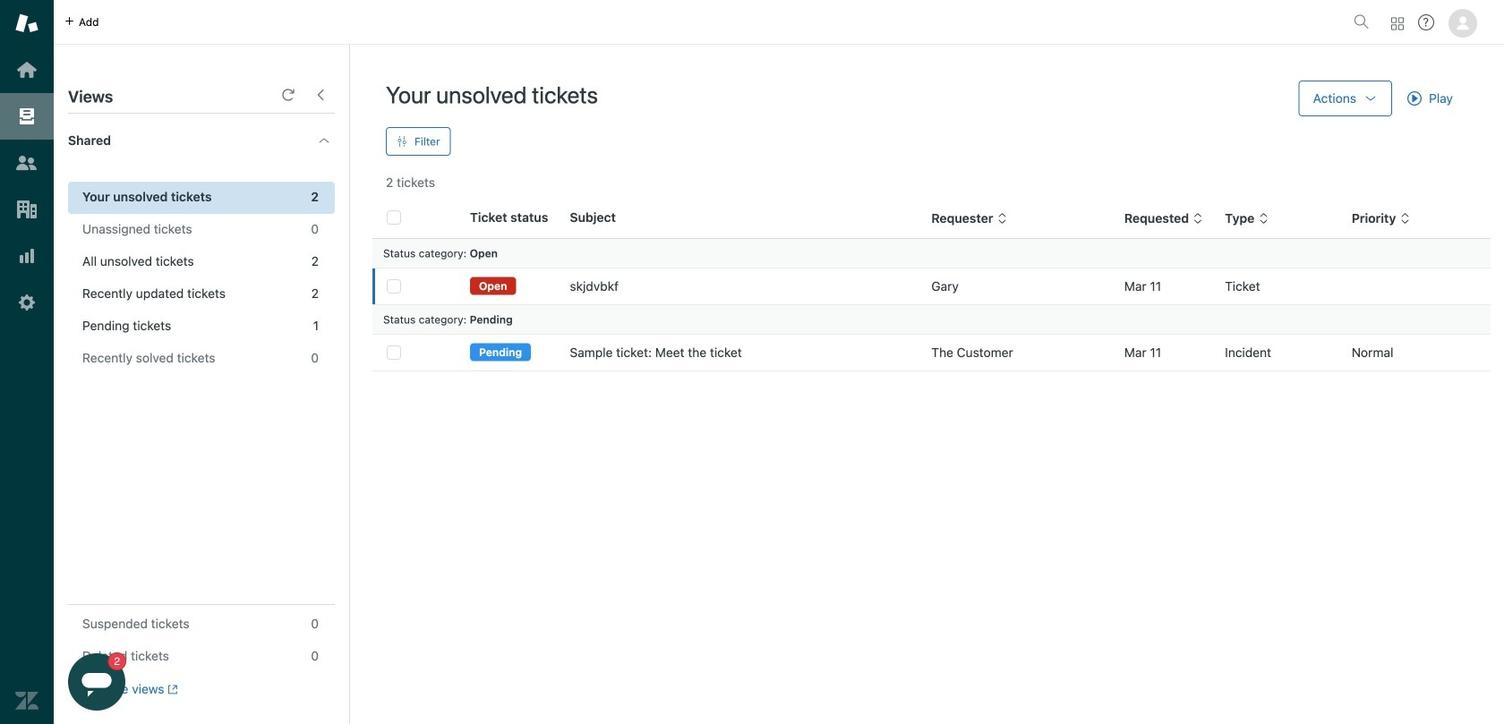 Task type: describe. For each thing, give the bounding box(es) containing it.
get help image
[[1419, 14, 1435, 30]]

2 row from the top
[[373, 335, 1491, 371]]

admin image
[[15, 291, 39, 314]]

1 row from the top
[[373, 268, 1491, 305]]

reporting image
[[15, 245, 39, 268]]

zendesk products image
[[1392, 17, 1405, 30]]



Task type: locate. For each thing, give the bounding box(es) containing it.
opens in a new tab image
[[164, 685, 178, 695]]

row
[[373, 268, 1491, 305], [373, 335, 1491, 371]]

1 vertical spatial row
[[373, 335, 1491, 371]]

0 vertical spatial row
[[373, 268, 1491, 305]]

main element
[[0, 0, 54, 725]]

hide panel views image
[[314, 88, 328, 102]]

organizations image
[[15, 198, 39, 221]]

views image
[[15, 105, 39, 128]]

refresh views pane image
[[281, 88, 296, 102]]

customers image
[[15, 151, 39, 175]]

heading
[[54, 114, 349, 168]]

get started image
[[15, 58, 39, 82]]

zendesk image
[[15, 690, 39, 713]]

zendesk support image
[[15, 12, 39, 35]]



